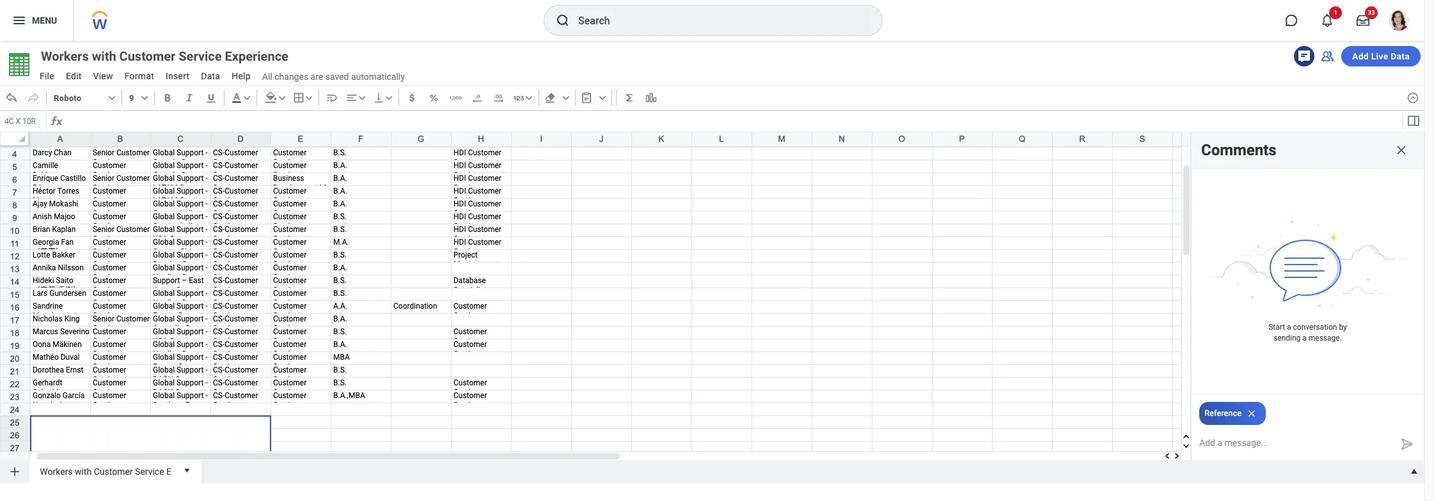Task type: vqa. For each thing, say whether or not it's contained in the screenshot.
Add a message... text field
yes



Task type: describe. For each thing, give the bounding box(es) containing it.
9
[[129, 93, 134, 103]]

reference
[[1205, 409, 1242, 419]]

menu
[[32, 15, 57, 25]]

comments
[[1202, 141, 1277, 159]]

view
[[93, 71, 113, 81]]

x image
[[1396, 144, 1409, 157]]

notifications large image
[[1321, 14, 1334, 27]]

comments region
[[1192, 132, 1425, 461]]

menus menu bar
[[33, 67, 257, 87]]

thousands comma image
[[449, 92, 462, 104]]

roboto button
[[49, 88, 119, 108]]

start
[[1269, 323, 1286, 332]]

workers with customer service e button
[[35, 461, 177, 481]]

Formula Bar text field
[[64, 113, 1402, 131]]

0 vertical spatial a
[[1288, 323, 1292, 332]]

4 chevron down small image from the left
[[303, 92, 315, 104]]

menu button
[[0, 0, 74, 41]]

search image
[[555, 13, 571, 28]]

inbox large image
[[1357, 14, 1370, 27]]

1
[[1334, 9, 1338, 16]]

media classroom image
[[1320, 49, 1336, 64]]

align left image
[[345, 92, 358, 104]]

33 button
[[1350, 6, 1378, 35]]

Search Workday  search field
[[579, 6, 856, 35]]

help
[[232, 71, 251, 81]]

are
[[311, 71, 323, 82]]

autosum image
[[623, 92, 636, 104]]

changes
[[275, 71, 309, 82]]

border all image
[[292, 92, 305, 104]]

workers with customer service experience button
[[35, 47, 312, 65]]

Add a message... text field
[[1192, 426, 1396, 461]]

workers with customer service e
[[40, 467, 172, 477]]

numbers image
[[512, 92, 525, 104]]

chevron down small image inside the roboto dropdown button
[[106, 92, 118, 104]]

eraser image
[[544, 92, 557, 104]]

workers with customer service experience
[[41, 49, 289, 64]]

1 chevron down small image from the left
[[276, 92, 288, 104]]

9 button
[[125, 88, 151, 108]]

dollar sign image
[[406, 92, 418, 104]]

all
[[262, 71, 272, 82]]

undo l image
[[5, 92, 18, 104]]

saved
[[326, 71, 349, 82]]

percentage image
[[427, 92, 440, 104]]

justify image
[[12, 13, 27, 28]]

customer for e
[[94, 467, 133, 477]]

3 chevron down small image from the left
[[240, 92, 253, 104]]

1 button
[[1314, 6, 1343, 35]]

with for workers with customer service experience
[[92, 49, 116, 64]]

6 chevron down small image from the left
[[596, 92, 609, 104]]

start a conversation by sending a message.
[[1269, 323, 1348, 343]]

bold image
[[161, 92, 174, 104]]

underline image
[[205, 92, 217, 104]]

align bottom image
[[372, 92, 385, 104]]

edit
[[66, 71, 82, 81]]

x small image
[[1245, 406, 1260, 422]]

5 chevron down small image from the left
[[560, 92, 573, 104]]

33
[[1368, 9, 1376, 16]]

chart image
[[645, 92, 658, 104]]

add zero image
[[493, 92, 505, 104]]



Task type: locate. For each thing, give the bounding box(es) containing it.
caret down small image
[[180, 465, 193, 477]]

add footer ws image
[[8, 466, 21, 479]]

1 vertical spatial service
[[135, 467, 164, 477]]

a
[[1288, 323, 1292, 332], [1303, 334, 1307, 343]]

add live data button
[[1342, 46, 1421, 67]]

with for workers with customer service e
[[75, 467, 92, 477]]

1 vertical spatial with
[[75, 467, 92, 477]]

workers
[[41, 49, 89, 64], [40, 467, 73, 477]]

message.
[[1309, 334, 1343, 343]]

chevron down small image down help
[[240, 92, 253, 104]]

None text field
[[1, 113, 46, 131]]

2 chevron down small image from the left
[[138, 92, 151, 104]]

0 vertical spatial service
[[179, 49, 222, 64]]

formula editor image
[[1406, 113, 1422, 129]]

1 chevron down small image from the left
[[106, 92, 118, 104]]

3 chevron down small image from the left
[[382, 92, 395, 104]]

0 vertical spatial data
[[1391, 51, 1410, 61]]

1 horizontal spatial data
[[1391, 51, 1410, 61]]

remove zero image
[[471, 92, 484, 104]]

service up insert
[[179, 49, 222, 64]]

chevron down small image inside 9 dropdown button
[[138, 92, 151, 104]]

e
[[166, 467, 172, 477]]

0 horizontal spatial data
[[201, 71, 220, 81]]

customer for experience
[[119, 49, 176, 64]]

data up underline image
[[201, 71, 220, 81]]

toolbar container region
[[0, 85, 1402, 111]]

2 chevron down small image from the left
[[356, 92, 368, 104]]

a up sending
[[1288, 323, 1292, 332]]

service for e
[[135, 467, 164, 477]]

send image
[[1400, 437, 1416, 452]]

1 horizontal spatial service
[[179, 49, 222, 64]]

1 vertical spatial data
[[201, 71, 220, 81]]

workers inside 'button'
[[41, 49, 89, 64]]

format
[[125, 71, 154, 81]]

0 horizontal spatial a
[[1288, 323, 1292, 332]]

sending
[[1274, 334, 1301, 343]]

1 horizontal spatial a
[[1303, 334, 1307, 343]]

with inside button
[[75, 467, 92, 477]]

workers inside button
[[40, 467, 73, 477]]

customer left e
[[94, 467, 133, 477]]

by
[[1340, 323, 1348, 332]]

service left e
[[135, 467, 164, 477]]

data inside menus menu bar
[[201, 71, 220, 81]]

chevron down small image
[[276, 92, 288, 104], [356, 92, 368, 104], [382, 92, 395, 104], [523, 92, 535, 104], [560, 92, 573, 104], [596, 92, 609, 104]]

1 vertical spatial workers
[[40, 467, 73, 477]]

chevron down small image right 9
[[138, 92, 151, 104]]

add live data
[[1353, 51, 1410, 61]]

customer up menus menu bar
[[119, 49, 176, 64]]

workers for workers with customer service experience
[[41, 49, 89, 64]]

chevron up circle image
[[1407, 92, 1420, 104]]

data
[[1391, 51, 1410, 61], [201, 71, 220, 81]]

service inside 'button'
[[179, 49, 222, 64]]

0 vertical spatial workers
[[41, 49, 89, 64]]

0 vertical spatial with
[[92, 49, 116, 64]]

roboto
[[54, 93, 81, 103]]

1 vertical spatial customer
[[94, 467, 133, 477]]

a down conversation
[[1303, 334, 1307, 343]]

4 chevron down small image from the left
[[523, 92, 535, 104]]

chevron down small image right eraser image
[[560, 92, 573, 104]]

chevron down small image right paste icon
[[596, 92, 609, 104]]

all changes are saved automatically
[[262, 71, 405, 82]]

with
[[92, 49, 116, 64], [75, 467, 92, 477]]

grid
[[0, 107, 1435, 502]]

data inside button
[[1391, 51, 1410, 61]]

profile logan mcneil image
[[1389, 10, 1410, 33]]

add
[[1353, 51, 1369, 61]]

workers for workers with customer service e
[[40, 467, 73, 477]]

caret up image
[[1409, 466, 1421, 479]]

data right live at the right top
[[1391, 51, 1410, 61]]

chevron down small image
[[106, 92, 118, 104], [138, 92, 151, 104], [240, 92, 253, 104], [303, 92, 315, 104]]

experience
[[225, 49, 289, 64]]

automatically
[[351, 71, 405, 82]]

workers right add footer ws icon
[[40, 467, 73, 477]]

chevron down small image left eraser image
[[523, 92, 535, 104]]

conversation
[[1294, 323, 1338, 332]]

service inside button
[[135, 467, 164, 477]]

paste image
[[580, 92, 593, 104]]

customer inside button
[[94, 467, 133, 477]]

service
[[179, 49, 222, 64], [135, 467, 164, 477]]

fx image
[[49, 114, 64, 129]]

all changes are saved automatically button
[[257, 71, 405, 83]]

customer
[[119, 49, 176, 64], [94, 467, 133, 477]]

customer inside 'button'
[[119, 49, 176, 64]]

1 vertical spatial a
[[1303, 334, 1307, 343]]

text wrap image
[[326, 92, 338, 104]]

insert
[[166, 71, 190, 81]]

application
[[1192, 426, 1425, 461]]

0 vertical spatial customer
[[119, 49, 176, 64]]

service for experience
[[179, 49, 222, 64]]

file
[[40, 71, 54, 81]]

workers up edit
[[41, 49, 89, 64]]

chevron down small image down are in the top of the page
[[303, 92, 315, 104]]

chevron down small image left "dollar sign" 'image'
[[382, 92, 395, 104]]

italics image
[[183, 92, 196, 104]]

chevron down small image left align bottom image
[[356, 92, 368, 104]]

live
[[1372, 51, 1389, 61]]

chevron down small image left 9
[[106, 92, 118, 104]]

chevron down small image left border all icon
[[276, 92, 288, 104]]

with inside 'button'
[[92, 49, 116, 64]]

activity stream image
[[1297, 49, 1313, 64]]

0 horizontal spatial service
[[135, 467, 164, 477]]



